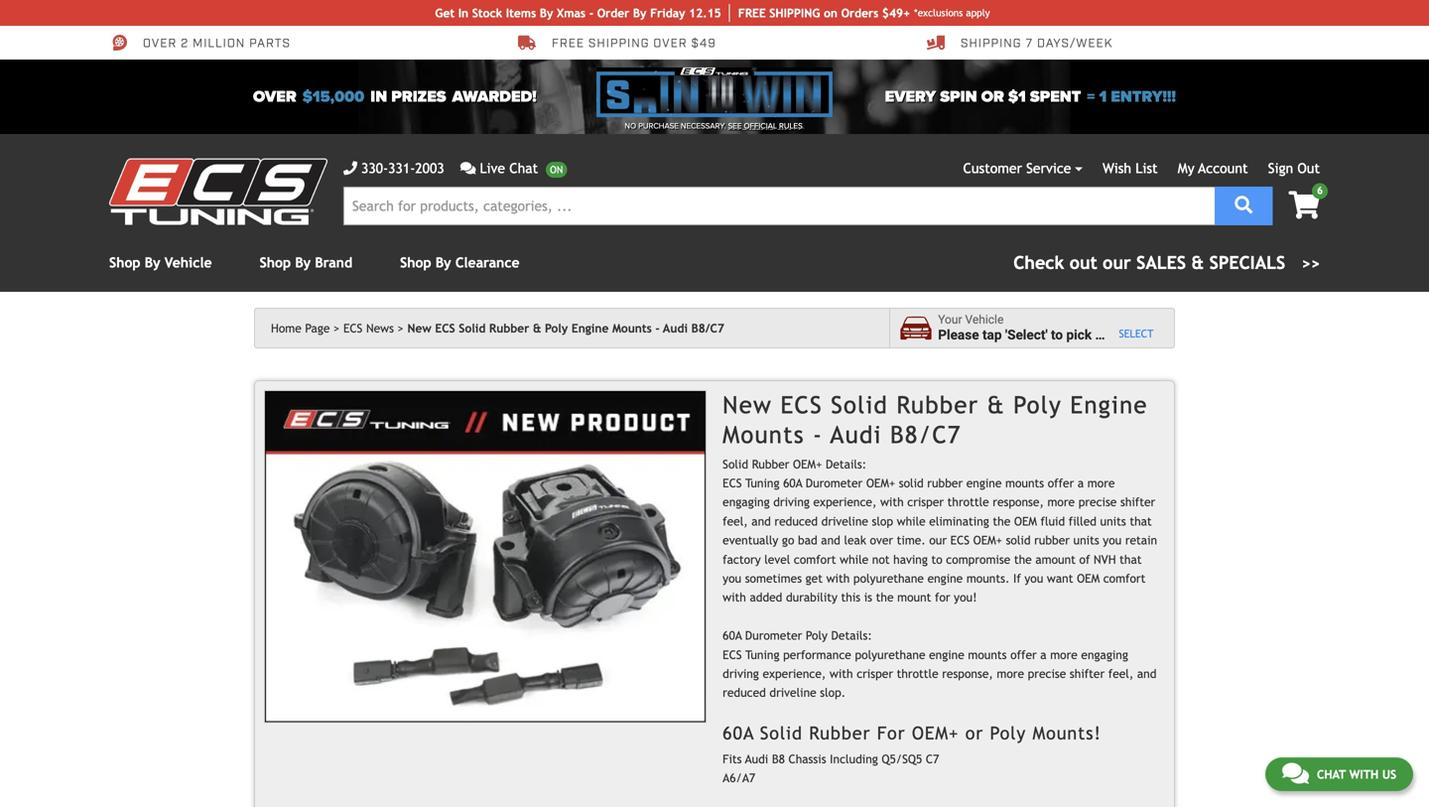 Task type: describe. For each thing, give the bounding box(es) containing it.
shop by clearance
[[400, 255, 520, 271]]

on
[[824, 6, 838, 20]]

throttle inside 60a durometer poly details: ecs tuning performance polyurethane engine mounts offer a more engaging driving experience, with crisper throttle response, more precise shifter feel, and reduced driveline slop.
[[897, 667, 939, 681]]

ecs tuning image
[[109, 158, 328, 225]]

durometer inside 60a durometer poly details: ecs tuning performance polyurethane engine mounts offer a more engaging driving experience, with crisper throttle response, more precise shifter feel, and reduced driveline slop.
[[745, 629, 802, 642]]

including
[[830, 752, 878, 766]]

sales & specials link
[[1014, 249, 1320, 276]]

response, inside 60a durometer poly details: ecs tuning performance polyurethane engine mounts offer a more engaging driving experience, with crisper throttle response, more precise shifter feel, and reduced driveline slop.
[[942, 667, 994, 681]]

customer service
[[964, 160, 1072, 176]]

tuning for durometer
[[746, 648, 780, 661]]

2 vertical spatial the
[[876, 590, 894, 604]]

audi inside new ecs solid rubber & poly engine mounts - audi b8/c7
[[831, 421, 882, 449]]

precise inside 60a durometer poly details: ecs tuning performance polyurethane engine mounts offer a more engaging driving experience, with crisper throttle response, more precise shifter feel, and reduced driveline slop.
[[1028, 667, 1067, 681]]

items
[[506, 6, 536, 20]]

and inside 60a durometer poly details: ecs tuning performance polyurethane engine mounts offer a more engaging driving experience, with crisper throttle response, more precise shifter feel, and reduced driveline slop.
[[1138, 667, 1157, 681]]

feel, inside solid rubber oem+ details: ecs tuning 60a durometer oem+ solid rubber engine mounts offer a more engaging driving experience, with crisper throttle response, more precise shifter feel, and reduced driveline slop while eliminating the oem fluid filled units that eventually go bad and leak over time.  our ecs oem+ solid rubber units you retain factory level comfort while not having to compromise the amount of nvh that you sometimes get with polyurethane engine mounts. if you want oem comfort with added durability this is the mount for you!
[[723, 514, 748, 528]]

with left added
[[723, 590, 746, 604]]

rubber down please
[[897, 391, 979, 419]]

million
[[193, 35, 245, 51]]

0 horizontal spatial audi
[[663, 321, 688, 335]]

polyurethane inside 60a durometer poly details: ecs tuning performance polyurethane engine mounts offer a more engaging driving experience, with crisper throttle response, more precise shifter feel, and reduced driveline slop.
[[855, 648, 926, 661]]

60a inside solid rubber oem+ details: ecs tuning 60a durometer oem+ solid rubber engine mounts offer a more engaging driving experience, with crisper throttle response, more precise shifter feel, and reduced driveline slop while eliminating the oem fluid filled units that eventually go bad and leak over time.  our ecs oem+ solid rubber units you retain factory level comfort while not having to compromise the amount of nvh that you sometimes get with polyurethane engine mounts. if you want oem comfort with added durability this is the mount for you!
[[783, 476, 803, 490]]

a inside solid rubber oem+ details: ecs tuning 60a durometer oem+ solid rubber engine mounts offer a more engaging driving experience, with crisper throttle response, more precise shifter feel, and reduced driveline slop while eliminating the oem fluid filled units that eventually go bad and leak over time.  our ecs oem+ solid rubber units you retain factory level comfort while not having to compromise the amount of nvh that you sometimes get with polyurethane engine mounts. if you want oem comfort with added durability this is the mount for you!
[[1078, 476, 1084, 490]]

2
[[181, 35, 189, 51]]

see official rules link
[[728, 120, 803, 132]]

rubber inside solid rubber oem+ details: ecs tuning 60a durometer oem+ solid rubber engine mounts offer a more engaging driving experience, with crisper throttle response, more precise shifter feel, and reduced driveline slop while eliminating the oem fluid filled units that eventually go bad and leak over time.  our ecs oem+ solid rubber units you retain factory level comfort while not having to compromise the amount of nvh that you sometimes get with polyurethane engine mounts. if you want oem comfort with added durability this is the mount for you!
[[752, 457, 790, 471]]

please
[[938, 327, 979, 343]]

shop for shop by clearance
[[400, 255, 431, 271]]

my account
[[1178, 160, 1248, 176]]

wish
[[1103, 160, 1132, 176]]

get
[[806, 571, 823, 585]]

crisper inside 60a durometer poly details: ecs tuning performance polyurethane engine mounts offer a more engaging driving experience, with crisper throttle response, more precise shifter feel, and reduced driveline slop.
[[857, 667, 894, 681]]

0 horizontal spatial vehicle
[[165, 255, 212, 271]]

of
[[1080, 552, 1090, 566]]

fluid
[[1041, 514, 1065, 528]]

vehicle
[[1106, 327, 1149, 343]]

a inside your vehicle please tap 'select' to pick a vehicle
[[1096, 327, 1103, 343]]

more down if
[[997, 667, 1025, 681]]

solid inside solid rubber oem+ details: ecs tuning 60a durometer oem+ solid rubber engine mounts offer a more engaging driving experience, with crisper throttle response, more precise shifter feel, and reduced driveline slop while eliminating the oem fluid filled units that eventually go bad and leak over time.  our ecs oem+ solid rubber units you retain factory level comfort while not having to compromise the amount of nvh that you sometimes get with polyurethane engine mounts. if you want oem comfort with added durability this is the mount for you!
[[723, 457, 749, 471]]

mounts!
[[1033, 723, 1102, 743]]

1 vertical spatial that
[[1120, 552, 1142, 566]]

rubber inside 60a solid rubber for oem+ or poly mounts! fits audi b8 chassis including q5/sq5 c7 a6/a7
[[809, 723, 871, 743]]

pick
[[1067, 327, 1092, 343]]

2003
[[415, 160, 444, 176]]

shipping 7 days/week link
[[927, 34, 1113, 52]]

free shipping over $49 link
[[518, 34, 717, 52]]

& inside sales & specials link
[[1192, 252, 1205, 273]]

60a for solid
[[723, 723, 754, 743]]

news
[[366, 321, 394, 335]]

my account link
[[1178, 160, 1248, 176]]

no
[[625, 121, 637, 131]]

poly inside new ecs solid rubber & poly engine mounts - audi b8/c7
[[1014, 391, 1062, 419]]

free ship ping on orders $49+ *exclusions apply
[[738, 6, 990, 20]]

chassis
[[789, 752, 827, 766]]

0 horizontal spatial while
[[840, 552, 869, 566]]

sign out link
[[1269, 160, 1320, 176]]

necessary.
[[681, 121, 726, 131]]

more down want
[[1051, 648, 1078, 661]]

us
[[1383, 767, 1397, 781]]

330-331-2003 link
[[344, 158, 444, 179]]

0 vertical spatial oem
[[1015, 514, 1037, 528]]

spent
[[1030, 87, 1081, 106]]

0 horizontal spatial solid
[[899, 476, 924, 490]]

crisper inside solid rubber oem+ details: ecs tuning 60a durometer oem+ solid rubber engine mounts offer a more engaging driving experience, with crisper throttle response, more precise shifter feel, and reduced driveline slop while eliminating the oem fluid filled units that eventually go bad and leak over time.  our ecs oem+ solid rubber units you retain factory level comfort while not having to compromise the amount of nvh that you sometimes get with polyurethane engine mounts. if you want oem comfort with added durability this is the mount for you!
[[908, 495, 944, 509]]

shop by clearance link
[[400, 255, 520, 271]]

0 vertical spatial engine
[[572, 321, 609, 335]]

chat with us link
[[1266, 758, 1414, 791]]

mounts inside 60a durometer poly details: ecs tuning performance polyurethane engine mounts offer a more engaging driving experience, with crisper throttle response, more precise shifter feel, and reduced driveline slop.
[[968, 648, 1007, 661]]

every
[[885, 87, 936, 106]]

apply
[[966, 7, 990, 18]]

1 vertical spatial new ecs solid rubber & poly engine mounts - audi b8/c7
[[723, 391, 1148, 449]]

list
[[1136, 160, 1158, 176]]

1 vertical spatial and
[[821, 533, 841, 547]]

offer inside solid rubber oem+ details: ecs tuning 60a durometer oem+ solid rubber engine mounts offer a more engaging driving experience, with crisper throttle response, more precise shifter feel, and reduced driveline slop while eliminating the oem fluid filled units that eventually go bad and leak over time.  our ecs oem+ solid rubber units you retain factory level comfort while not having to compromise the amount of nvh that you sometimes get with polyurethane engine mounts. if you want oem comfort with added durability this is the mount for you!
[[1048, 476, 1074, 490]]

0 vertical spatial comfort
[[794, 552, 836, 566]]

audi inside 60a solid rubber for oem+ or poly mounts! fits audi b8 chassis including q5/sq5 c7 a6/a7
[[745, 752, 769, 766]]

clearance
[[456, 255, 520, 271]]

shifter inside 60a durometer poly details: ecs tuning performance polyurethane engine mounts offer a more engaging driving experience, with crisper throttle response, more precise shifter feel, and reduced driveline slop.
[[1070, 667, 1105, 681]]

2 horizontal spatial the
[[1015, 552, 1032, 566]]

durometer inside solid rubber oem+ details: ecs tuning 60a durometer oem+ solid rubber engine mounts offer a more engaging driving experience, with crisper throttle response, more precise shifter feel, and reduced driveline slop while eliminating the oem fluid filled units that eventually go bad and leak over time.  our ecs oem+ solid rubber units you retain factory level comfort while not having to compromise the amount of nvh that you sometimes get with polyurethane engine mounts. if you want oem comfort with added durability this is the mount for you!
[[806, 476, 863, 490]]

order
[[597, 6, 630, 20]]

slop.
[[820, 686, 846, 700]]

more up the filled
[[1088, 476, 1115, 490]]

over 2 million parts link
[[109, 34, 291, 52]]

for
[[877, 723, 906, 743]]

1 vertical spatial new
[[723, 391, 772, 419]]

1 horizontal spatial solid
[[1006, 533, 1031, 547]]

sign out
[[1269, 160, 1320, 176]]

'select'
[[1006, 327, 1048, 343]]

1 horizontal spatial you
[[1025, 571, 1044, 585]]

in
[[458, 6, 469, 20]]

home page
[[271, 321, 330, 335]]

a6/a7
[[723, 771, 756, 785]]

a inside 60a durometer poly details: ecs tuning performance polyurethane engine mounts offer a more engaging driving experience, with crisper throttle response, more precise shifter feel, and reduced driveline slop.
[[1041, 648, 1047, 661]]

driving inside solid rubber oem+ details: ecs tuning 60a durometer oem+ solid rubber engine mounts offer a more engaging driving experience, with crisper throttle response, more precise shifter feel, and reduced driveline slop while eliminating the oem fluid filled units that eventually go bad and leak over time.  our ecs oem+ solid rubber units you retain factory level comfort while not having to compromise the amount of nvh that you sometimes get with polyurethane engine mounts. if you want oem comfort with added durability this is the mount for you!
[[774, 495, 810, 509]]

12.15
[[689, 6, 721, 20]]

having
[[894, 552, 928, 566]]

1 vertical spatial engine
[[928, 571, 963, 585]]

1 vertical spatial oem
[[1077, 571, 1100, 585]]

amount
[[1036, 552, 1076, 566]]

0 vertical spatial that
[[1130, 514, 1152, 528]]

experience, inside 60a durometer poly details: ecs tuning performance polyurethane engine mounts offer a more engaging driving experience, with crisper throttle response, more precise shifter feel, and reduced driveline slop.
[[763, 667, 826, 681]]

0 vertical spatial and
[[752, 514, 771, 528]]

over for over 2 million parts
[[143, 35, 177, 51]]

get in stock items by xmas - order by friday 12.15
[[435, 6, 721, 20]]

sales
[[1137, 252, 1187, 273]]

sometimes
[[745, 571, 802, 585]]

1 horizontal spatial comfort
[[1104, 571, 1146, 585]]

customer service button
[[964, 158, 1083, 179]]

precise inside solid rubber oem+ details: ecs tuning 60a durometer oem+ solid rubber engine mounts offer a more engaging driving experience, with crisper throttle response, more precise shifter feel, and reduced driveline slop while eliminating the oem fluid filled units that eventually go bad and leak over time.  our ecs oem+ solid rubber units you retain factory level comfort while not having to compromise the amount of nvh that you sometimes get with polyurethane engine mounts. if you want oem comfort with added durability this is the mount for you!
[[1079, 495, 1117, 509]]

by for shop by vehicle
[[145, 255, 160, 271]]

free
[[738, 6, 766, 20]]

service
[[1027, 160, 1072, 176]]

331-
[[388, 160, 415, 176]]

0 vertical spatial units
[[1101, 514, 1127, 528]]

bad
[[798, 533, 818, 547]]

is
[[865, 590, 873, 604]]

nvh
[[1094, 552, 1116, 566]]

& inside new ecs solid rubber & poly engine mounts - audi b8/c7
[[987, 391, 1005, 419]]

your
[[938, 313, 963, 327]]

over 2 million parts
[[143, 35, 291, 51]]

tap
[[983, 327, 1002, 343]]

0 vertical spatial -
[[589, 6, 594, 20]]

account
[[1199, 160, 1248, 176]]

comments image
[[460, 161, 476, 175]]

0 vertical spatial over
[[654, 35, 688, 51]]

*exclusions
[[914, 7, 963, 18]]

by right order
[[633, 6, 647, 20]]

free shipping over $49
[[552, 35, 717, 51]]

free
[[552, 35, 585, 51]]

0 vertical spatial or
[[982, 87, 1005, 106]]

to inside your vehicle please tap 'select' to pick a vehicle
[[1051, 327, 1063, 343]]

6
[[1318, 185, 1323, 196]]

driveline inside 60a durometer poly details: ecs tuning performance polyurethane engine mounts offer a more engaging driving experience, with crisper throttle response, more precise shifter feel, and reduced driveline slop.
[[770, 686, 817, 700]]

mounts inside solid rubber oem+ details: ecs tuning 60a durometer oem+ solid rubber engine mounts offer a more engaging driving experience, with crisper throttle response, more precise shifter feel, and reduced driveline slop while eliminating the oem fluid filled units that eventually go bad and leak over time.  our ecs oem+ solid rubber units you retain factory level comfort while not having to compromise the amount of nvh that you sometimes get with polyurethane engine mounts. if you want oem comfort with added durability this is the mount for you!
[[1006, 476, 1045, 490]]

my
[[1178, 160, 1195, 176]]

shipping
[[589, 35, 650, 51]]

every spin or $1 spent = 1 entry!!!
[[885, 87, 1176, 106]]

shipping 7 days/week
[[961, 35, 1113, 51]]

0 vertical spatial new ecs solid rubber & poly engine mounts - audi b8/c7
[[408, 321, 725, 335]]

friday
[[650, 6, 686, 20]]

0 horizontal spatial &
[[533, 321, 542, 335]]

throttle inside solid rubber oem+ details: ecs tuning 60a durometer oem+ solid rubber engine mounts offer a more engaging driving experience, with crisper throttle response, more precise shifter feel, and reduced driveline slop while eliminating the oem fluid filled units that eventually go bad and leak over time.  our ecs oem+ solid rubber units you retain factory level comfort while not having to compromise the amount of nvh that you sometimes get with polyurethane engine mounts. if you want oem comfort with added durability this is the mount for you!
[[948, 495, 990, 509]]

over inside solid rubber oem+ details: ecs tuning 60a durometer oem+ solid rubber engine mounts offer a more engaging driving experience, with crisper throttle response, more precise shifter feel, and reduced driveline slop while eliminating the oem fluid filled units that eventually go bad and leak over time.  our ecs oem+ solid rubber units you retain factory level comfort while not having to compromise the amount of nvh that you sometimes get with polyurethane engine mounts. if you want oem comfort with added durability this is the mount for you!
[[870, 533, 894, 547]]

shop by brand link
[[260, 255, 353, 271]]

out
[[1298, 160, 1320, 176]]

with up the slop
[[881, 495, 904, 509]]

level
[[765, 552, 791, 566]]

days/week
[[1037, 35, 1113, 51]]

330-331-2003
[[361, 160, 444, 176]]

60a for durometer
[[723, 629, 742, 642]]

1 horizontal spatial rubber
[[1035, 533, 1070, 547]]

0 vertical spatial b8/c7
[[692, 321, 725, 335]]

by for shop by clearance
[[436, 255, 451, 271]]

this
[[841, 590, 861, 604]]

0 vertical spatial chat
[[510, 160, 538, 176]]

polyurethane inside solid rubber oem+ details: ecs tuning 60a durometer oem+ solid rubber engine mounts offer a more engaging driving experience, with crisper throttle response, more precise shifter feel, and reduced driveline slop while eliminating the oem fluid filled units that eventually go bad and leak over time.  our ecs oem+ solid rubber units you retain factory level comfort while not having to compromise the amount of nvh that you sometimes get with polyurethane engine mounts. if you want oem comfort with added durability this is the mount for you!
[[854, 571, 924, 585]]



Task type: locate. For each thing, give the bounding box(es) containing it.
1 vertical spatial while
[[840, 552, 869, 566]]

a up mounts!
[[1041, 648, 1047, 661]]

1 vertical spatial audi
[[831, 421, 882, 449]]

1 horizontal spatial chat
[[1317, 767, 1346, 781]]

1 vertical spatial -
[[656, 321, 660, 335]]

comments image
[[1283, 761, 1309, 785]]

get
[[435, 6, 455, 20]]

ecs inside 60a durometer poly details: ecs tuning performance polyurethane engine mounts offer a more engaging driving experience, with crisper throttle response, more precise shifter feel, and reduced driveline slop.
[[723, 648, 742, 661]]

chat right live
[[510, 160, 538, 176]]

1 horizontal spatial to
[[1051, 327, 1063, 343]]

engine up for in the bottom of the page
[[928, 571, 963, 585]]

xmas
[[557, 6, 586, 20]]

you right if
[[1025, 571, 1044, 585]]

1 shop from the left
[[109, 255, 141, 271]]

- inside new ecs solid rubber & poly engine mounts - audi b8/c7
[[813, 421, 823, 449]]

solid inside 60a solid rubber for oem+ or poly mounts! fits audi b8 chassis including q5/sq5 c7 a6/a7
[[760, 723, 803, 743]]

our
[[930, 533, 947, 547]]

over for over $15,000 in prizes
[[253, 87, 297, 106]]

0 horizontal spatial feel,
[[723, 514, 748, 528]]

response, up fluid on the right of page
[[993, 495, 1044, 509]]

solid up if
[[1006, 533, 1031, 547]]

0 vertical spatial &
[[1192, 252, 1205, 273]]

with inside 60a durometer poly details: ecs tuning performance polyurethane engine mounts offer a more engaging driving experience, with crisper throttle response, more precise shifter feel, and reduced driveline slop.
[[830, 667, 853, 681]]

comfort up "get"
[[794, 552, 836, 566]]

0 vertical spatial vehicle
[[165, 255, 212, 271]]

rubber down fluid on the right of page
[[1035, 533, 1070, 547]]

ecs tuning 'spin to win' contest logo image
[[597, 68, 833, 117]]

0 vertical spatial precise
[[1079, 495, 1117, 509]]

engine inside 60a durometer poly details: ecs tuning performance polyurethane engine mounts offer a more engaging driving experience, with crisper throttle response, more precise shifter feel, and reduced driveline slop.
[[929, 648, 965, 661]]

0 horizontal spatial you
[[723, 571, 742, 585]]

a up the filled
[[1078, 476, 1084, 490]]

0 vertical spatial response,
[[993, 495, 1044, 509]]

0 horizontal spatial throttle
[[897, 667, 939, 681]]

details: for durometer
[[826, 457, 867, 471]]

crisper up the for
[[857, 667, 894, 681]]

poly inside 60a solid rubber for oem+ or poly mounts! fits audi b8 chassis including q5/sq5 c7 a6/a7
[[990, 723, 1027, 743]]

reduced up go
[[775, 514, 818, 528]]

shop by brand
[[260, 255, 353, 271]]

parts
[[249, 35, 291, 51]]

0 horizontal spatial reduced
[[723, 686, 766, 700]]

experience,
[[814, 495, 877, 509], [763, 667, 826, 681]]

page
[[305, 321, 330, 335]]

factory
[[723, 552, 761, 566]]

or inside 60a solid rubber for oem+ or poly mounts! fits audi b8 chassis including q5/sq5 c7 a6/a7
[[966, 723, 984, 743]]

0 horizontal spatial new
[[408, 321, 432, 335]]

customer
[[964, 160, 1023, 176]]

1 horizontal spatial the
[[993, 514, 1011, 528]]

0 vertical spatial details:
[[826, 457, 867, 471]]

you down the factory
[[723, 571, 742, 585]]

precise up mounts!
[[1028, 667, 1067, 681]]

and
[[752, 514, 771, 528], [821, 533, 841, 547], [1138, 667, 1157, 681]]

not
[[872, 552, 890, 566]]

0 horizontal spatial over
[[654, 35, 688, 51]]

you!
[[954, 590, 977, 604]]

0 vertical spatial new
[[408, 321, 432, 335]]

1 horizontal spatial a
[[1078, 476, 1084, 490]]

1 vertical spatial chat
[[1317, 767, 1346, 781]]

oem+ up bad
[[793, 457, 822, 471]]

tuning inside solid rubber oem+ details: ecs tuning 60a durometer oem+ solid rubber engine mounts offer a more engaging driving experience, with crisper throttle response, more precise shifter feel, and reduced driveline slop while eliminating the oem fluid filled units that eventually go bad and leak over time.  our ecs oem+ solid rubber units you retain factory level comfort while not having to compromise the amount of nvh that you sometimes get with polyurethane engine mounts. if you want oem comfort with added durability this is the mount for you!
[[746, 476, 780, 490]]

q5/sq5
[[882, 752, 923, 766]]

or
[[982, 87, 1005, 106], [966, 723, 984, 743]]

go
[[782, 533, 795, 547]]

1 horizontal spatial vehicle
[[966, 313, 1004, 327]]

1 vertical spatial &
[[533, 321, 542, 335]]

0 vertical spatial solid
[[899, 476, 924, 490]]

rubber up go
[[752, 457, 790, 471]]

experience, inside solid rubber oem+ details: ecs tuning 60a durometer oem+ solid rubber engine mounts offer a more engaging driving experience, with crisper throttle response, more precise shifter feel, and reduced driveline slop while eliminating the oem fluid filled units that eventually go bad and leak over time.  our ecs oem+ solid rubber units you retain factory level comfort while not having to compromise the amount of nvh that you sometimes get with polyurethane engine mounts. if you want oem comfort with added durability this is the mount for you!
[[814, 495, 877, 509]]

1 horizontal spatial while
[[897, 514, 926, 528]]

0 vertical spatial engaging
[[723, 495, 770, 509]]

precise up the filled
[[1079, 495, 1117, 509]]

*exclusions apply link
[[914, 5, 990, 20]]

1 vertical spatial over
[[253, 87, 297, 106]]

vehicle up tap
[[966, 313, 1004, 327]]

mounts inside new ecs solid rubber & poly engine mounts - audi b8/c7
[[723, 421, 805, 449]]

over down parts
[[253, 87, 297, 106]]

1 vertical spatial engine
[[1071, 391, 1148, 419]]

the right eliminating
[[993, 514, 1011, 528]]

response, inside solid rubber oem+ details: ecs tuning 60a durometer oem+ solid rubber engine mounts offer a more engaging driving experience, with crisper throttle response, more precise shifter feel, and reduced driveline slop while eliminating the oem fluid filled units that eventually go bad and leak over time.  our ecs oem+ solid rubber units you retain factory level comfort while not having to compromise the amount of nvh that you sometimes get with polyurethane engine mounts. if you want oem comfort with added durability this is the mount for you!
[[993, 495, 1044, 509]]

poly inside 60a durometer poly details: ecs tuning performance polyurethane engine mounts offer a more engaging driving experience, with crisper throttle response, more precise shifter feel, and reduced driveline slop.
[[806, 629, 828, 642]]

0 horizontal spatial the
[[876, 590, 894, 604]]

1 horizontal spatial feel,
[[1109, 667, 1134, 681]]

to left pick at the right top
[[1051, 327, 1063, 343]]

orders
[[841, 6, 879, 20]]

oem down of
[[1077, 571, 1100, 585]]

2 shop from the left
[[260, 255, 291, 271]]

330-
[[361, 160, 388, 176]]

polyurethane down the not
[[854, 571, 924, 585]]

oem left fluid on the right of page
[[1015, 514, 1037, 528]]

0 horizontal spatial oem
[[1015, 514, 1037, 528]]

1 horizontal spatial shop
[[260, 255, 291, 271]]

1 vertical spatial to
[[932, 552, 943, 566]]

0 horizontal spatial crisper
[[857, 667, 894, 681]]

experience, down performance
[[763, 667, 826, 681]]

details: down this
[[832, 629, 872, 642]]

throttle up eliminating
[[948, 495, 990, 509]]

time.
[[897, 533, 926, 547]]

tuning up eventually at the right bottom of page
[[746, 476, 780, 490]]

no purchase necessary. see official rules .
[[625, 121, 805, 131]]

1 vertical spatial rubber
[[1035, 533, 1070, 547]]

offer up fluid on the right of page
[[1048, 476, 1074, 490]]

0 vertical spatial mounts
[[613, 321, 652, 335]]

oem+ up c7
[[912, 723, 959, 743]]

compromise
[[946, 552, 1011, 566]]

60a inside 60a solid rubber for oem+ or poly mounts! fits audi b8 chassis including q5/sq5 c7 a6/a7
[[723, 723, 754, 743]]

engaging
[[723, 495, 770, 509], [1082, 648, 1129, 661]]

solid
[[459, 321, 486, 335], [831, 391, 889, 419], [723, 457, 749, 471], [760, 723, 803, 743]]

shop for shop by vehicle
[[109, 255, 141, 271]]

by left brand
[[295, 255, 311, 271]]

rubber up including in the bottom of the page
[[809, 723, 871, 743]]

details: up leak
[[826, 457, 867, 471]]

driving inside 60a durometer poly details: ecs tuning performance polyurethane engine mounts offer a more engaging driving experience, with crisper throttle response, more precise shifter feel, and reduced driveline slop.
[[723, 667, 759, 681]]

1 vertical spatial tuning
[[746, 648, 780, 661]]

ecs
[[343, 321, 363, 335], [435, 321, 455, 335], [781, 391, 823, 419], [723, 476, 742, 490], [951, 533, 970, 547], [723, 648, 742, 661]]

1 horizontal spatial -
[[656, 321, 660, 335]]

driveline up leak
[[822, 514, 869, 528]]

with up "slop."
[[830, 667, 853, 681]]

retain
[[1126, 533, 1158, 547]]

0 horizontal spatial engine
[[572, 321, 609, 335]]

6 link
[[1273, 183, 1328, 221]]

units up of
[[1074, 533, 1100, 547]]

1 horizontal spatial durometer
[[806, 476, 863, 490]]

rubber
[[489, 321, 530, 335], [897, 391, 979, 419], [752, 457, 790, 471], [809, 723, 871, 743]]

3 shop from the left
[[400, 255, 431, 271]]

by left clearance
[[436, 255, 451, 271]]

1 vertical spatial comfort
[[1104, 571, 1146, 585]]

1 vertical spatial crisper
[[857, 667, 894, 681]]

solid up the time.
[[899, 476, 924, 490]]

driving down added
[[723, 667, 759, 681]]

shifter inside solid rubber oem+ details: ecs tuning 60a durometer oem+ solid rubber engine mounts offer a more engaging driving experience, with crisper throttle response, more precise shifter feel, and reduced driveline slop while eliminating the oem fluid filled units that eventually go bad and leak over time.  our ecs oem+ solid rubber units you retain factory level comfort while not having to compromise the amount of nvh that you sometimes get with polyurethane engine mounts. if you want oem comfort with added durability this is the mount for you!
[[1121, 495, 1156, 509]]

rules
[[779, 121, 803, 131]]

reduced inside 60a durometer poly details: ecs tuning performance polyurethane engine mounts offer a more engaging driving experience, with crisper throttle response, more precise shifter feel, and reduced driveline slop.
[[723, 686, 766, 700]]

driveline left "slop."
[[770, 686, 817, 700]]

filled
[[1069, 514, 1097, 528]]

for
[[935, 590, 951, 604]]

1 horizontal spatial engine
[[1071, 391, 1148, 419]]

units
[[1101, 514, 1127, 528], [1074, 533, 1100, 547]]

1 horizontal spatial crisper
[[908, 495, 944, 509]]

phone image
[[344, 161, 357, 175]]

feel,
[[723, 514, 748, 528], [1109, 667, 1134, 681]]

1 vertical spatial feel,
[[1109, 667, 1134, 681]]

durometer down added
[[745, 629, 802, 642]]

search image
[[1235, 196, 1253, 214]]

by down ecs tuning image
[[145, 255, 160, 271]]

details: for polyurethane
[[832, 629, 872, 642]]

select link
[[1119, 327, 1154, 341]]

audi
[[663, 321, 688, 335], [831, 421, 882, 449], [745, 752, 769, 766]]

reduced
[[775, 514, 818, 528], [723, 686, 766, 700]]

ecs inside new ecs solid rubber & poly engine mounts - audi b8/c7
[[781, 391, 823, 419]]

1 vertical spatial shifter
[[1070, 667, 1105, 681]]

driving up go
[[774, 495, 810, 509]]

experience, up leak
[[814, 495, 877, 509]]

0 horizontal spatial precise
[[1028, 667, 1067, 681]]

feel, inside 60a durometer poly details: ecs tuning performance polyurethane engine mounts offer a more engaging driving experience, with crisper throttle response, more precise shifter feel, and reduced driveline slop.
[[1109, 667, 1134, 681]]

1 vertical spatial throttle
[[897, 667, 939, 681]]

0 vertical spatial over
[[143, 35, 177, 51]]

more
[[1088, 476, 1115, 490], [1048, 495, 1075, 509], [1051, 648, 1078, 661], [997, 667, 1025, 681]]

slop
[[872, 514, 894, 528]]

1 vertical spatial 60a
[[723, 629, 742, 642]]

2 horizontal spatial -
[[813, 421, 823, 449]]

b8/c7 inside new ecs solid rubber & poly engine mounts - audi b8/c7
[[891, 421, 962, 449]]

tuning inside 60a durometer poly details: ecs tuning performance polyurethane engine mounts offer a more engaging driving experience, with crisper throttle response, more precise shifter feel, and reduced driveline slop.
[[746, 648, 780, 661]]

mount
[[898, 590, 932, 604]]

Search text field
[[344, 187, 1215, 225]]

over left 2
[[143, 35, 177, 51]]

0 horizontal spatial units
[[1074, 533, 1100, 547]]

chat inside "link"
[[1317, 767, 1346, 781]]

60a down the factory
[[723, 629, 742, 642]]

more up fluid on the right of page
[[1048, 495, 1075, 509]]

the right is
[[876, 590, 894, 604]]

engaging up mounts!
[[1082, 648, 1129, 661]]

1 horizontal spatial driveline
[[822, 514, 869, 528]]

crisper
[[908, 495, 944, 509], [857, 667, 894, 681]]

oem+ inside 60a solid rubber for oem+ or poly mounts! fits audi b8 chassis including q5/sq5 c7 a6/a7
[[912, 723, 959, 743]]

2 vertical spatial audi
[[745, 752, 769, 766]]

ecs news link
[[343, 321, 404, 335]]

1 vertical spatial precise
[[1028, 667, 1067, 681]]

mounts
[[1006, 476, 1045, 490], [968, 648, 1007, 661]]

over up the not
[[870, 533, 894, 547]]

to down our
[[932, 552, 943, 566]]

live
[[480, 160, 505, 176]]

response, down you!
[[942, 667, 994, 681]]

1 vertical spatial offer
[[1011, 648, 1037, 661]]

durability
[[786, 590, 838, 604]]

with inside "link"
[[1350, 767, 1379, 781]]

mounts up fluid on the right of page
[[1006, 476, 1045, 490]]

1 vertical spatial solid
[[1006, 533, 1031, 547]]

reduced inside solid rubber oem+ details: ecs tuning 60a durometer oem+ solid rubber engine mounts offer a more engaging driving experience, with crisper throttle response, more precise shifter feel, and reduced driveline slop while eliminating the oem fluid filled units that eventually go bad and leak over time.  our ecs oem+ solid rubber units you retain factory level comfort while not having to compromise the amount of nvh that you sometimes get with polyurethane engine mounts. if you want oem comfort with added durability this is the mount for you!
[[775, 514, 818, 528]]

vehicle inside your vehicle please tap 'select' to pick a vehicle
[[966, 313, 1004, 327]]

with
[[881, 495, 904, 509], [827, 571, 850, 585], [723, 590, 746, 604], [830, 667, 853, 681], [1350, 767, 1379, 781]]

0 vertical spatial tuning
[[746, 476, 780, 490]]

rubber down clearance
[[489, 321, 530, 335]]

official
[[744, 121, 777, 131]]

that down retain
[[1120, 552, 1142, 566]]

or left $1 in the right top of the page
[[982, 87, 1005, 106]]

0 vertical spatial engine
[[967, 476, 1002, 490]]

engine up eliminating
[[967, 476, 1002, 490]]

2 horizontal spatial shop
[[400, 255, 431, 271]]

engaging inside solid rubber oem+ details: ecs tuning 60a durometer oem+ solid rubber engine mounts offer a more engaging driving experience, with crisper throttle response, more precise shifter feel, and reduced driveline slop while eliminating the oem fluid filled units that eventually go bad and leak over time.  our ecs oem+ solid rubber units you retain factory level comfort while not having to compromise the amount of nvh that you sometimes get with polyurethane engine mounts. if you want oem comfort with added durability this is the mount for you!
[[723, 495, 770, 509]]

60a durometer poly details: ecs tuning performance polyurethane engine mounts offer a more engaging driving experience, with crisper throttle response, more precise shifter feel, and reduced driveline slop.
[[723, 629, 1157, 700]]

oem+ up the slop
[[867, 476, 896, 490]]

1 vertical spatial vehicle
[[966, 313, 1004, 327]]

1 horizontal spatial and
[[821, 533, 841, 547]]

0 vertical spatial while
[[897, 514, 926, 528]]

your vehicle please tap 'select' to pick a vehicle
[[938, 313, 1149, 343]]

units right the filled
[[1101, 514, 1127, 528]]

0 vertical spatial rubber
[[928, 476, 963, 490]]

engaging inside 60a durometer poly details: ecs tuning performance polyurethane engine mounts offer a more engaging driving experience, with crisper throttle response, more precise shifter feel, and reduced driveline slop.
[[1082, 648, 1129, 661]]

0 horizontal spatial b8/c7
[[692, 321, 725, 335]]

$49
[[691, 35, 717, 51]]

while up the time.
[[897, 514, 926, 528]]

0 horizontal spatial to
[[932, 552, 943, 566]]

by for shop by brand
[[295, 255, 311, 271]]

purchase
[[639, 121, 679, 131]]

0 vertical spatial audi
[[663, 321, 688, 335]]

0 vertical spatial polyurethane
[[854, 571, 924, 585]]

details: inside solid rubber oem+ details: ecs tuning 60a durometer oem+ solid rubber engine mounts offer a more engaging driving experience, with crisper throttle response, more precise shifter feel, and reduced driveline slop while eliminating the oem fluid filled units that eventually go bad and leak over time.  our ecs oem+ solid rubber units you retain factory level comfort while not having to compromise the amount of nvh that you sometimes get with polyurethane engine mounts. if you want oem comfort with added durability this is the mount for you!
[[826, 457, 867, 471]]

to
[[1051, 327, 1063, 343], [932, 552, 943, 566]]

while
[[897, 514, 926, 528], [840, 552, 869, 566]]

or down 60a durometer poly details: ecs tuning performance polyurethane engine mounts offer a more engaging driving experience, with crisper throttle response, more precise shifter feel, and reduced driveline slop. at the bottom right
[[966, 723, 984, 743]]

comfort down nvh
[[1104, 571, 1146, 585]]

that up retain
[[1130, 514, 1152, 528]]

2 horizontal spatial audi
[[831, 421, 882, 449]]

$15,000
[[303, 87, 365, 106]]

2 tuning from the top
[[746, 648, 780, 661]]

chat right comments image
[[1317, 767, 1346, 781]]

1 vertical spatial experience,
[[763, 667, 826, 681]]

to inside solid rubber oem+ details: ecs tuning 60a durometer oem+ solid rubber engine mounts offer a more engaging driving experience, with crisper throttle response, more precise shifter feel, and reduced driveline slop while eliminating the oem fluid filled units that eventually go bad and leak over time.  our ecs oem+ solid rubber units you retain factory level comfort while not having to compromise the amount of nvh that you sometimes get with polyurethane engine mounts. if you want oem comfort with added durability this is the mount for you!
[[932, 552, 943, 566]]

2 horizontal spatial you
[[1103, 533, 1122, 547]]

0 horizontal spatial -
[[589, 6, 594, 20]]

1 horizontal spatial precise
[[1079, 495, 1117, 509]]

durometer up leak
[[806, 476, 863, 490]]

60a up "fits"
[[723, 723, 754, 743]]

shifter up mounts!
[[1070, 667, 1105, 681]]

vehicle down ecs tuning image
[[165, 255, 212, 271]]

ship
[[770, 6, 794, 20]]

engaging up eventually at the right bottom of page
[[723, 495, 770, 509]]

driveline inside solid rubber oem+ details: ecs tuning 60a durometer oem+ solid rubber engine mounts offer a more engaging driving experience, with crisper throttle response, more precise shifter feel, and reduced driveline slop while eliminating the oem fluid filled units that eventually go bad and leak over time.  our ecs oem+ solid rubber units you retain factory level comfort while not having to compromise the amount of nvh that you sometimes get with polyurethane engine mounts. if you want oem comfort with added durability this is the mount for you!
[[822, 514, 869, 528]]

1 horizontal spatial shifter
[[1121, 495, 1156, 509]]

0 horizontal spatial comfort
[[794, 552, 836, 566]]

shop for shop by brand
[[260, 255, 291, 271]]

the up if
[[1015, 552, 1032, 566]]

shifter up retain
[[1121, 495, 1156, 509]]

offer
[[1048, 476, 1074, 490], [1011, 648, 1037, 661]]

entry!!!
[[1111, 87, 1176, 106]]

want
[[1047, 571, 1074, 585]]

1 horizontal spatial units
[[1101, 514, 1127, 528]]

shop
[[109, 255, 141, 271], [260, 255, 291, 271], [400, 255, 431, 271]]

2 vertical spatial -
[[813, 421, 823, 449]]

2 vertical spatial 60a
[[723, 723, 754, 743]]

offer down if
[[1011, 648, 1037, 661]]

select
[[1119, 327, 1154, 340]]

0 horizontal spatial shifter
[[1070, 667, 1105, 681]]

throttle up the for
[[897, 667, 939, 681]]

offer inside 60a durometer poly details: ecs tuning performance polyurethane engine mounts offer a more engaging driving experience, with crisper throttle response, more precise shifter feel, and reduced driveline slop.
[[1011, 648, 1037, 661]]

engine
[[967, 476, 1002, 490], [928, 571, 963, 585], [929, 648, 965, 661]]

1 horizontal spatial reduced
[[775, 514, 818, 528]]

shopping cart image
[[1289, 191, 1320, 219]]

engine down for in the bottom of the page
[[929, 648, 965, 661]]

mounts down you!
[[968, 648, 1007, 661]]

by left the xmas
[[540, 6, 553, 20]]

2 horizontal spatial &
[[1192, 252, 1205, 273]]

wish list link
[[1103, 160, 1158, 176]]

c7
[[926, 752, 940, 766]]

1 vertical spatial polyurethane
[[855, 648, 926, 661]]

0 vertical spatial mounts
[[1006, 476, 1045, 490]]

prizes
[[391, 87, 446, 106]]

you up nvh
[[1103, 533, 1122, 547]]

60a inside 60a durometer poly details: ecs tuning performance polyurethane engine mounts offer a more engaging driving experience, with crisper throttle response, more precise shifter feel, and reduced driveline slop.
[[723, 629, 742, 642]]

a right pick at the right top
[[1096, 327, 1103, 343]]

polyurethane down is
[[855, 648, 926, 661]]

60a up go
[[783, 476, 803, 490]]

with left the us
[[1350, 767, 1379, 781]]

1 vertical spatial over
[[870, 533, 894, 547]]

tuning left performance
[[746, 648, 780, 661]]

rubber up eliminating
[[928, 476, 963, 490]]

1 horizontal spatial over
[[253, 87, 297, 106]]

0 vertical spatial driving
[[774, 495, 810, 509]]

1 vertical spatial response,
[[942, 667, 994, 681]]

1 tuning from the top
[[746, 476, 780, 490]]

while down leak
[[840, 552, 869, 566]]

crisper up eliminating
[[908, 495, 944, 509]]

with up this
[[827, 571, 850, 585]]

1 horizontal spatial audi
[[745, 752, 769, 766]]

over down friday at the left top
[[654, 35, 688, 51]]

oem
[[1015, 514, 1037, 528], [1077, 571, 1100, 585]]

tuning for rubber
[[746, 476, 780, 490]]

1
[[1100, 87, 1107, 106]]

oem+ up compromise
[[974, 533, 1003, 547]]

0 vertical spatial reduced
[[775, 514, 818, 528]]

the
[[993, 514, 1011, 528], [1015, 552, 1032, 566], [876, 590, 894, 604]]

details: inside 60a durometer poly details: ecs tuning performance polyurethane engine mounts offer a more engaging driving experience, with crisper throttle response, more precise shifter feel, and reduced driveline slop.
[[832, 629, 872, 642]]

stock
[[472, 6, 503, 20]]

reduced up "fits"
[[723, 686, 766, 700]]

0 horizontal spatial a
[[1041, 648, 1047, 661]]

added
[[750, 590, 783, 604]]

new
[[408, 321, 432, 335], [723, 391, 772, 419]]



Task type: vqa. For each thing, say whether or not it's contained in the screenshot.
AIRBAG
no



